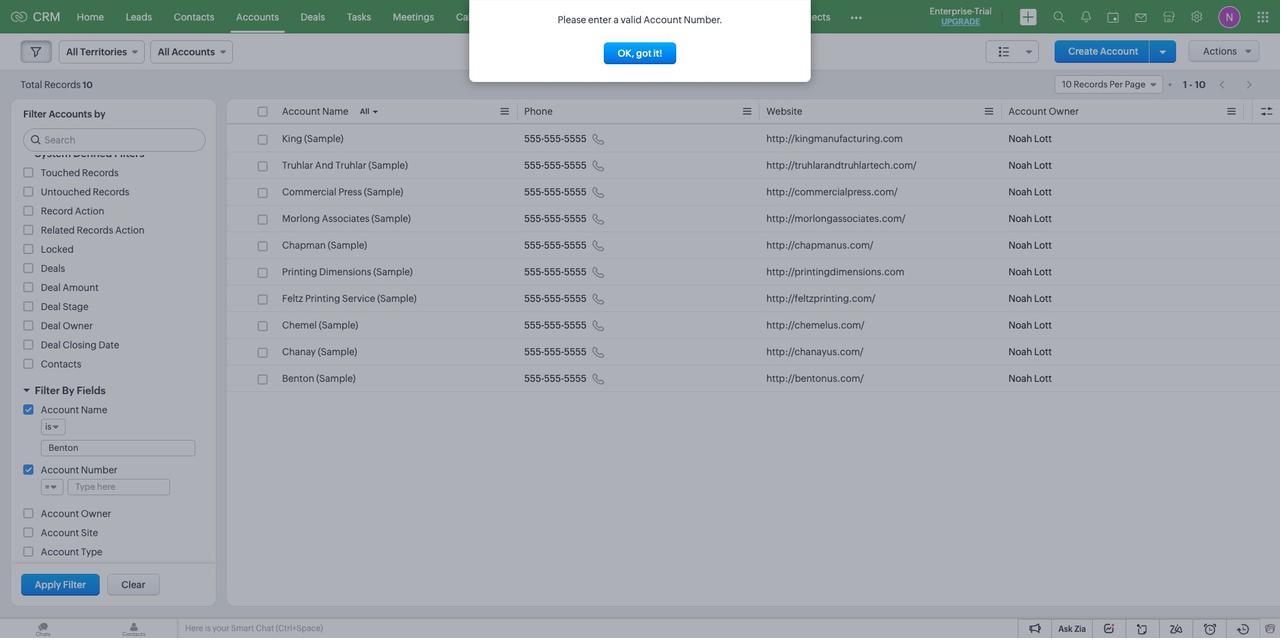 Task type: describe. For each thing, give the bounding box(es) containing it.
http://chanayus.com/ link
[[767, 345, 864, 359]]

create menu image
[[1020, 9, 1037, 25]]

-
[[1189, 79, 1193, 90]]

1 horizontal spatial contacts
[[174, 11, 214, 22]]

Type here text field
[[68, 480, 170, 495]]

upgrade
[[941, 17, 980, 27]]

chemel
[[282, 320, 317, 331]]

5555 for http://printingdimensions.com
[[564, 266, 587, 277]]

ask
[[1059, 624, 1073, 634]]

please enter a valid account number.
[[558, 14, 723, 25]]

chats image
[[0, 619, 86, 638]]

deal amount
[[41, 282, 99, 293]]

5555 for http://kingmanufacturing.com
[[564, 133, 587, 144]]

noah lott for http://morlongassociates.com/
[[1009, 213, 1052, 224]]

1 vertical spatial printing
[[305, 293, 340, 304]]

by
[[94, 109, 106, 120]]

lott for http://chapmanus.com/
[[1034, 240, 1052, 251]]

555-555-5555 for truhlar and truhlar (sample)
[[524, 160, 587, 171]]

5555 for http://chemelus.com/
[[564, 320, 587, 331]]

is
[[205, 624, 211, 633]]

0 vertical spatial owner
[[1049, 106, 1079, 117]]

actions
[[1203, 46, 1237, 57]]

5555 for http://morlongassociates.com/
[[564, 213, 587, 224]]

got
[[636, 48, 652, 59]]

your
[[212, 624, 230, 633]]

555-555-5555 for printing dimensions (sample)
[[524, 266, 587, 277]]

chanay
[[282, 346, 316, 357]]

http://feltzprinting.com/ link
[[767, 292, 876, 305]]

quotes
[[681, 11, 713, 22]]

create account
[[1068, 46, 1139, 57]]

number
[[81, 465, 118, 476]]

calls link
[[445, 0, 489, 33]]

http://feltzprinting.com/
[[767, 293, 876, 304]]

tasks
[[347, 11, 371, 22]]

commercial
[[282, 187, 337, 197]]

untouched
[[41, 187, 91, 197]]

5555 for http://truhlarandtruhlartech.com/
[[564, 160, 587, 171]]

chat
[[256, 624, 274, 633]]

deal owner
[[41, 320, 93, 331]]

total records 10
[[20, 79, 93, 90]]

all
[[360, 107, 369, 115]]

lott for http://morlongassociates.com/
[[1034, 213, 1052, 224]]

http://truhlarandtruhlartech.com/
[[767, 160, 917, 171]]

http://printingdimensions.com
[[767, 266, 905, 277]]

http://chanayus.com/
[[767, 346, 864, 357]]

king
[[282, 133, 302, 144]]

noah for http://morlongassociates.com/
[[1009, 213, 1033, 224]]

type
[[81, 547, 102, 558]]

meetings link
[[382, 0, 445, 33]]

5555 for http://feltzprinting.com/
[[564, 293, 587, 304]]

ok, got it!
[[618, 48, 663, 59]]

create account button
[[1055, 40, 1152, 63]]

lott for http://bentonus.com/
[[1034, 373, 1052, 384]]

projects link
[[784, 0, 842, 33]]

lott for http://printingdimensions.com
[[1034, 266, 1052, 277]]

fields
[[77, 385, 106, 396]]

0 horizontal spatial action
[[75, 206, 104, 217]]

analytics link
[[545, 0, 608, 33]]

lott for http://kingmanufacturing.com
[[1034, 133, 1052, 144]]

555-555-5555 for king (sample)
[[524, 133, 587, 144]]

2 truhlar from the left
[[335, 160, 367, 171]]

chemel (sample) link
[[282, 318, 358, 332]]

trial
[[975, 6, 992, 16]]

lott for http://feltzprinting.com/
[[1034, 293, 1052, 304]]

1
[[1183, 79, 1187, 90]]

(sample) inside 'link'
[[318, 346, 357, 357]]

deal for deal stage
[[41, 301, 61, 312]]

dimensions
[[319, 266, 371, 277]]

noah for http://printingdimensions.com
[[1009, 266, 1033, 277]]

related records action
[[41, 225, 145, 236]]

noah lott for http://printingdimensions.com
[[1009, 266, 1052, 277]]

http://truhlarandtruhlartech.com/ link
[[767, 159, 917, 172]]

by
[[62, 385, 74, 396]]

records for total
[[44, 79, 81, 90]]

lott for http://truhlarandtruhlartech.com/
[[1034, 160, 1052, 171]]

deal stage
[[41, 301, 89, 312]]

printing dimensions (sample) link
[[282, 265, 413, 279]]

morlong associates (sample) link
[[282, 212, 411, 225]]

phone
[[524, 106, 553, 117]]

signals element
[[1073, 0, 1099, 33]]

meetings
[[393, 11, 434, 22]]

king (sample)
[[282, 133, 344, 144]]

site
[[81, 527, 98, 538]]

signals image
[[1082, 11, 1091, 23]]

http://chapmanus.com/ link
[[767, 238, 874, 252]]

Type here text field
[[42, 441, 195, 456]]

filter for filter accounts by
[[23, 109, 47, 120]]

deals link
[[290, 0, 336, 33]]

ok, got it! button
[[604, 42, 676, 64]]

leads
[[126, 11, 152, 22]]

please
[[558, 14, 586, 25]]

http://chemelus.com/ link
[[767, 318, 865, 332]]

filter for filter by fields
[[35, 385, 60, 396]]

(sample) up printing dimensions (sample) link
[[328, 240, 367, 251]]

(sample) right associates at top left
[[372, 213, 411, 224]]

morlong
[[282, 213, 320, 224]]

0 horizontal spatial contacts
[[41, 359, 81, 370]]

2 vertical spatial owner
[[81, 508, 111, 519]]

http://bentonus.com/
[[767, 373, 864, 384]]

lott for http://chemelus.com/
[[1034, 320, 1052, 331]]

noah for http://chanayus.com/
[[1009, 346, 1033, 357]]

contacts image
[[91, 619, 177, 638]]

0 vertical spatial name
[[322, 106, 349, 117]]

noah for http://commercialpress.com/
[[1009, 187, 1033, 197]]

clear
[[121, 579, 145, 590]]

http://printingdimensions.com link
[[767, 265, 905, 279]]

commercial press (sample)
[[282, 187, 403, 197]]

products
[[619, 11, 659, 22]]

555-555-5555 for chapman (sample)
[[524, 240, 587, 251]]

555-555-5555 for feltz printing service (sample)
[[524, 293, 587, 304]]

filters
[[114, 148, 144, 159]]

(ctrl+space)
[[276, 624, 323, 633]]

(sample) up commercial press (sample)
[[368, 160, 408, 171]]

0 vertical spatial account owner
[[1009, 106, 1079, 117]]

5555 for http://bentonus.com/
[[564, 373, 587, 384]]

noah lott for http://commercialpress.com/
[[1009, 187, 1052, 197]]

555-555-5555 for chanay (sample)
[[524, 346, 587, 357]]

closing
[[63, 340, 97, 350]]

http://kingmanufacturing.com link
[[767, 132, 903, 146]]

deal for deal amount
[[41, 282, 61, 293]]

10 for total records 10
[[83, 80, 93, 90]]

account inside "button"
[[1100, 46, 1139, 57]]

1 vertical spatial deals
[[41, 263, 65, 274]]



Task type: vqa. For each thing, say whether or not it's contained in the screenshot.
10 for 1 - 10
yes



Task type: locate. For each thing, give the bounding box(es) containing it.
printing dimensions (sample)
[[282, 266, 413, 277]]

5 lott from the top
[[1034, 240, 1052, 251]]

1 vertical spatial name
[[81, 404, 107, 415]]

10 noah lott from the top
[[1009, 373, 1052, 384]]

noah for http://chemelus.com/
[[1009, 320, 1033, 331]]

noah lott for http://feltzprinting.com/
[[1009, 293, 1052, 304]]

touched records
[[41, 167, 119, 178]]

lott
[[1034, 133, 1052, 144], [1034, 160, 1052, 171], [1034, 187, 1052, 197], [1034, 213, 1052, 224], [1034, 240, 1052, 251], [1034, 266, 1052, 277], [1034, 293, 1052, 304], [1034, 320, 1052, 331], [1034, 346, 1052, 357], [1034, 373, 1052, 384]]

locked
[[41, 244, 74, 255]]

1 vertical spatial account name
[[41, 404, 107, 415]]

0 horizontal spatial 10
[[83, 80, 93, 90]]

name down fields
[[81, 404, 107, 415]]

555-555-5555 for morlong associates (sample)
[[524, 213, 587, 224]]

1 vertical spatial accounts
[[49, 109, 92, 120]]

5 5555 from the top
[[564, 240, 587, 251]]

10 right -
[[1195, 79, 1206, 90]]

deals down locked
[[41, 263, 65, 274]]

deal closing date
[[41, 340, 119, 350]]

7 noah from the top
[[1009, 293, 1033, 304]]

2 deal from the top
[[41, 301, 61, 312]]

action down untouched records
[[115, 225, 145, 236]]

4 noah lott from the top
[[1009, 213, 1052, 224]]

2 vertical spatial filter
[[63, 579, 86, 590]]

(sample) down chemel (sample)
[[318, 346, 357, 357]]

0 horizontal spatial account owner
[[41, 508, 111, 519]]

7 noah lott from the top
[[1009, 293, 1052, 304]]

1 vertical spatial owner
[[63, 320, 93, 331]]

system defined filters
[[35, 148, 144, 159]]

associates
[[322, 213, 370, 224]]

10 lott from the top
[[1034, 373, 1052, 384]]

deal left 'stage'
[[41, 301, 61, 312]]

6 555-555-5555 from the top
[[524, 266, 587, 277]]

account name down the filter by fields
[[41, 404, 107, 415]]

printing up chemel (sample) link
[[305, 293, 340, 304]]

8 noah from the top
[[1009, 320, 1033, 331]]

account name up king (sample)
[[282, 106, 349, 117]]

enterprise-
[[930, 6, 975, 16]]

filter
[[23, 109, 47, 120], [35, 385, 60, 396], [63, 579, 86, 590]]

calls
[[456, 11, 478, 22]]

website
[[767, 106, 803, 117]]

record
[[41, 206, 73, 217]]

amount
[[63, 282, 99, 293]]

chapman (sample) link
[[282, 238, 367, 252]]

press
[[339, 187, 362, 197]]

feltz printing service (sample)
[[282, 293, 417, 304]]

date
[[99, 340, 119, 350]]

1 vertical spatial account owner
[[41, 508, 111, 519]]

0 vertical spatial accounts
[[236, 11, 279, 22]]

chapman (sample)
[[282, 240, 367, 251]]

records down 'touched records'
[[93, 187, 129, 197]]

navigation
[[1213, 74, 1260, 94]]

enterprise-trial upgrade
[[930, 6, 992, 27]]

noah lott for http://kingmanufacturing.com
[[1009, 133, 1052, 144]]

(sample) right the 'press'
[[364, 187, 403, 197]]

stage
[[63, 301, 89, 312]]

1 555-555-5555 from the top
[[524, 133, 587, 144]]

noah for http://chapmanus.com/
[[1009, 240, 1033, 251]]

Search text field
[[24, 129, 205, 151]]

owner up closing
[[63, 320, 93, 331]]

0 vertical spatial filter
[[23, 109, 47, 120]]

5 noah lott from the top
[[1009, 240, 1052, 251]]

apply filter button
[[21, 574, 100, 596]]

morlong associates (sample)
[[282, 213, 411, 224]]

owner down "create"
[[1049, 106, 1079, 117]]

http://commercialpress.com/ link
[[767, 185, 898, 199]]

1 noah from the top
[[1009, 133, 1033, 144]]

name left all
[[322, 106, 349, 117]]

0 horizontal spatial name
[[81, 404, 107, 415]]

1 vertical spatial filter
[[35, 385, 60, 396]]

zia
[[1075, 624, 1086, 634]]

create menu element
[[1012, 0, 1045, 33]]

apply filter
[[35, 579, 86, 590]]

0 vertical spatial printing
[[282, 266, 317, 277]]

home
[[77, 11, 104, 22]]

5555 for http://chanayus.com/
[[564, 346, 587, 357]]

records up filter accounts by
[[44, 79, 81, 90]]

2 5555 from the top
[[564, 160, 587, 171]]

deal
[[41, 282, 61, 293], [41, 301, 61, 312], [41, 320, 61, 331], [41, 340, 61, 350]]

9 lott from the top
[[1034, 346, 1052, 357]]

untouched records
[[41, 187, 129, 197]]

555-555-5555 for commercial press (sample)
[[524, 187, 587, 197]]

6 5555 from the top
[[564, 266, 587, 277]]

2 555-555-5555 from the top
[[524, 160, 587, 171]]

contacts down closing
[[41, 359, 81, 370]]

deal down deal stage
[[41, 320, 61, 331]]

(sample) right service
[[377, 293, 417, 304]]

filter left by
[[35, 385, 60, 396]]

records for related
[[77, 225, 113, 236]]

contacts link
[[163, 0, 225, 33]]

4 lott from the top
[[1034, 213, 1052, 224]]

(sample) up service
[[373, 266, 413, 277]]

3 deal from the top
[[41, 320, 61, 331]]

3 noah lott from the top
[[1009, 187, 1052, 197]]

leads link
[[115, 0, 163, 33]]

records down defined
[[82, 167, 119, 178]]

1 vertical spatial action
[[115, 225, 145, 236]]

0 horizontal spatial account name
[[41, 404, 107, 415]]

truhlar and truhlar (sample) link
[[282, 159, 408, 172]]

ask zia
[[1059, 624, 1086, 634]]

555-555-5555
[[524, 133, 587, 144], [524, 160, 587, 171], [524, 187, 587, 197], [524, 213, 587, 224], [524, 240, 587, 251], [524, 266, 587, 277], [524, 293, 587, 304], [524, 320, 587, 331], [524, 346, 587, 357], [524, 373, 587, 384]]

1 lott from the top
[[1034, 133, 1052, 144]]

6 noah from the top
[[1009, 266, 1033, 277]]

555-555-5555 for chemel (sample)
[[524, 320, 587, 331]]

9 noah from the top
[[1009, 346, 1033, 357]]

1 5555 from the top
[[564, 133, 587, 144]]

apply
[[35, 579, 61, 590]]

9 555-555-5555 from the top
[[524, 346, 587, 357]]

3 noah from the top
[[1009, 187, 1033, 197]]

noah for http://kingmanufacturing.com
[[1009, 133, 1033, 144]]

filter down total
[[23, 109, 47, 120]]

4 555-555-5555 from the top
[[524, 213, 587, 224]]

3 lott from the top
[[1034, 187, 1052, 197]]

account site
[[41, 527, 98, 538]]

related
[[41, 225, 75, 236]]

2 noah from the top
[[1009, 160, 1033, 171]]

5 noah from the top
[[1009, 240, 1033, 251]]

1 horizontal spatial action
[[115, 225, 145, 236]]

1 horizontal spatial accounts
[[236, 11, 279, 22]]

feltz
[[282, 293, 303, 304]]

1 horizontal spatial truhlar
[[335, 160, 367, 171]]

7 555-555-5555 from the top
[[524, 293, 587, 304]]

7 lott from the top
[[1034, 293, 1052, 304]]

(sample) down chanay (sample)
[[316, 373, 356, 384]]

0 vertical spatial contacts
[[174, 11, 214, 22]]

create
[[1068, 46, 1098, 57]]

filter inside dropdown button
[[35, 385, 60, 396]]

1 horizontal spatial deals
[[301, 11, 325, 22]]

10 for 1 - 10
[[1195, 79, 1206, 90]]

4 deal from the top
[[41, 340, 61, 350]]

noah lott for http://bentonus.com/
[[1009, 373, 1052, 384]]

3 555-555-5555 from the top
[[524, 187, 587, 197]]

total
[[20, 79, 42, 90]]

10
[[1195, 79, 1206, 90], [83, 80, 93, 90]]

deal for deal closing date
[[41, 340, 61, 350]]

10 555-555-5555 from the top
[[524, 373, 587, 384]]

feltz printing service (sample) link
[[282, 292, 417, 305]]

products link
[[608, 0, 670, 33]]

account number
[[41, 465, 118, 476]]

0 vertical spatial account name
[[282, 106, 349, 117]]

8 lott from the top
[[1034, 320, 1052, 331]]

owner up the site
[[81, 508, 111, 519]]

lott for http://commercialpress.com/
[[1034, 187, 1052, 197]]

10 noah from the top
[[1009, 373, 1033, 384]]

row group
[[227, 126, 1280, 392]]

0 vertical spatial deals
[[301, 11, 325, 22]]

noah lott for http://chemelus.com/
[[1009, 320, 1052, 331]]

(sample) up and
[[304, 133, 344, 144]]

account type
[[41, 547, 102, 558]]

truhlar left and
[[282, 160, 313, 171]]

10 inside total records 10
[[83, 80, 93, 90]]

10 5555 from the top
[[564, 373, 587, 384]]

1 deal from the top
[[41, 282, 61, 293]]

6 lott from the top
[[1034, 266, 1052, 277]]

truhlar up the 'press'
[[335, 160, 367, 171]]

7 5555 from the top
[[564, 293, 587, 304]]

home link
[[66, 0, 115, 33]]

and
[[315, 160, 334, 171]]

records for touched
[[82, 167, 119, 178]]

benton (sample)
[[282, 373, 356, 384]]

contacts
[[174, 11, 214, 22], [41, 359, 81, 370]]

0 horizontal spatial truhlar
[[282, 160, 313, 171]]

noah for http://feltzprinting.com/
[[1009, 293, 1033, 304]]

http://kingmanufacturing.com
[[767, 133, 903, 144]]

1 horizontal spatial account owner
[[1009, 106, 1079, 117]]

8 noah lott from the top
[[1009, 320, 1052, 331]]

5555 for http://commercialpress.com/
[[564, 187, 587, 197]]

4 noah from the top
[[1009, 213, 1033, 224]]

noah for http://bentonus.com/
[[1009, 373, 1033, 384]]

action up related records action
[[75, 206, 104, 217]]

truhlar
[[282, 160, 313, 171], [335, 160, 367, 171]]

5555 for http://chapmanus.com/
[[564, 240, 587, 251]]

chapman
[[282, 240, 326, 251]]

printing down chapman
[[282, 266, 317, 277]]

noah for http://truhlarandtruhlartech.com/
[[1009, 160, 1033, 171]]

system defined filters button
[[11, 141, 216, 165]]

noah lott for http://chanayus.com/
[[1009, 346, 1052, 357]]

touched
[[41, 167, 80, 178]]

0 horizontal spatial accounts
[[49, 109, 92, 120]]

here is your smart chat (ctrl+space)
[[185, 624, 323, 633]]

deal down deal owner
[[41, 340, 61, 350]]

deals left tasks link
[[301, 11, 325, 22]]

projects
[[795, 11, 831, 22]]

system
[[35, 148, 71, 159]]

commercial press (sample) link
[[282, 185, 403, 199]]

1 vertical spatial contacts
[[41, 359, 81, 370]]

1 horizontal spatial name
[[322, 106, 349, 117]]

2 lott from the top
[[1034, 160, 1052, 171]]

9 noah lott from the top
[[1009, 346, 1052, 357]]

9 5555 from the top
[[564, 346, 587, 357]]

http://morlongassociates.com/
[[767, 213, 906, 224]]

benton (sample) link
[[282, 372, 356, 385]]

noah lott for http://chapmanus.com/
[[1009, 240, 1052, 251]]

filter right apply on the left
[[63, 579, 86, 590]]

http://commercialpress.com/
[[767, 187, 898, 197]]

5 555-555-5555 from the top
[[524, 240, 587, 251]]

1 truhlar from the left
[[282, 160, 313, 171]]

4 5555 from the top
[[564, 213, 587, 224]]

http://chemelus.com/
[[767, 320, 865, 331]]

accounts left deals link
[[236, 11, 279, 22]]

1 horizontal spatial 10
[[1195, 79, 1206, 90]]

0 vertical spatial action
[[75, 206, 104, 217]]

row group containing king (sample)
[[227, 126, 1280, 392]]

2 noah lott from the top
[[1009, 160, 1052, 171]]

accounts left by
[[49, 109, 92, 120]]

8 5555 from the top
[[564, 320, 587, 331]]

ok,
[[618, 48, 634, 59]]

http://chapmanus.com/
[[767, 240, 874, 251]]

chanay (sample) link
[[282, 345, 357, 359]]

deal for deal owner
[[41, 320, 61, 331]]

filter inside button
[[63, 579, 86, 590]]

(sample) down feltz printing service (sample) link
[[319, 320, 358, 331]]

chemel (sample)
[[282, 320, 358, 331]]

noah
[[1009, 133, 1033, 144], [1009, 160, 1033, 171], [1009, 187, 1033, 197], [1009, 213, 1033, 224], [1009, 240, 1033, 251], [1009, 266, 1033, 277], [1009, 293, 1033, 304], [1009, 320, 1033, 331], [1009, 346, 1033, 357], [1009, 373, 1033, 384]]

service
[[342, 293, 375, 304]]

3 5555 from the top
[[564, 187, 587, 197]]

6 noah lott from the top
[[1009, 266, 1052, 277]]

8 555-555-5555 from the top
[[524, 320, 587, 331]]

deal up deal stage
[[41, 282, 61, 293]]

10 up filter accounts by
[[83, 80, 93, 90]]

records for untouched
[[93, 187, 129, 197]]

records down record action
[[77, 225, 113, 236]]

1 noah lott from the top
[[1009, 133, 1052, 144]]

tasks link
[[336, 0, 382, 33]]

filter accounts by
[[23, 109, 106, 120]]

0 horizontal spatial deals
[[41, 263, 65, 274]]

1 horizontal spatial account name
[[282, 106, 349, 117]]

555-555-5555 for benton (sample)
[[524, 373, 587, 384]]

noah lott for http://truhlarandtruhlartech.com/
[[1009, 160, 1052, 171]]

lott for http://chanayus.com/
[[1034, 346, 1052, 357]]

contacts right leads link
[[174, 11, 214, 22]]

owner
[[1049, 106, 1079, 117], [63, 320, 93, 331], [81, 508, 111, 519]]

http://bentonus.com/ link
[[767, 372, 864, 385]]



